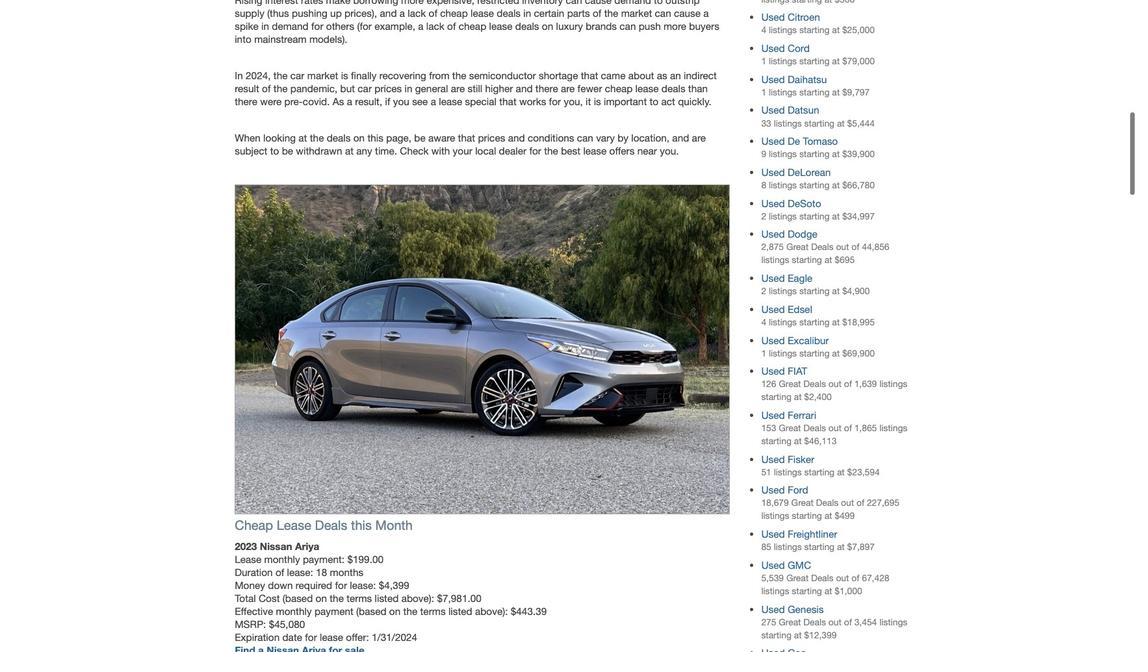 Task type: vqa. For each thing, say whether or not it's contained in the screenshot.
first the 1 from the bottom of the page
yes



Task type: describe. For each thing, give the bounding box(es) containing it.
used desoto link
[[761, 197, 821, 209]]

of inside 2023 nissan ariya lease monthly payment: $199.00 duration of lease: 18 months money down required for lease: $4,399 total cost (based on the terms listed above): $7,981.00 effective monthly payment (based on the terms listed above): $443.39 msrp: $45,080 expiration date for lease offer: 1/31/2024
[[276, 567, 284, 579]]

$199.00
[[347, 554, 383, 566]]

lease inside "when looking at the deals on this page, be aware that prices and conditions can vary by location, and are subject to be withdrawn at any time. check with your local dealer for the best lease offers near you."
[[583, 145, 607, 157]]

used for used freightliner 85 listings starting at $7,897
[[761, 529, 785, 540]]

1 vertical spatial there
[[235, 96, 257, 107]]

listings inside 153 great deals out of 1,865 listings starting at
[[879, 423, 907, 434]]

you,
[[564, 96, 583, 107]]

at inside used edsel 4 listings starting at $18,995
[[832, 317, 840, 327]]

1 vertical spatial listed
[[448, 606, 472, 618]]

listings inside used cord 1 listings starting at $79,000
[[769, 56, 797, 66]]

pandemic,
[[290, 83, 337, 94]]

starting inside 126 great deals out of 1,639 listings starting at
[[761, 392, 792, 402]]

in
[[235, 70, 243, 81]]

$45,080
[[269, 619, 305, 631]]

tomaso
[[803, 135, 838, 147]]

deals for 275
[[804, 617, 826, 628]]

local
[[475, 145, 496, 157]]

location,
[[631, 132, 669, 144]]

out for fiat
[[829, 379, 842, 389]]

used de tomaso 9 listings starting at $39,900
[[761, 135, 875, 159]]

the down conditions
[[544, 145, 558, 157]]

18,679 great deals out of 227,695 listings starting at
[[761, 498, 900, 522]]

of inside in 2024, the car market is finally recovering from the semiconductor shortage that came about as an indirect result of the pandemic, but car prices in general are still higher and there are fewer cheap lease deals than there were pre-covid. as a result, if you see a lease special that works for you, it is important to act quickly.
[[262, 83, 271, 94]]

used eagle 2 listings starting at $4,900
[[761, 272, 870, 296]]

used fisker 51 listings starting at $23,594
[[761, 453, 880, 478]]

of for used genesis
[[844, 617, 852, 628]]

cost
[[259, 593, 280, 605]]

$69,900
[[842, 348, 875, 358]]

at inside used citroen 4 listings starting at $25,000
[[832, 25, 840, 35]]

$499
[[835, 511, 855, 522]]

listings inside 275 great deals out of 3,454 listings starting at
[[879, 617, 907, 628]]

used for used de tomaso 9 listings starting at $39,900
[[761, 135, 785, 147]]

excalibur
[[788, 334, 829, 346]]

genesis
[[788, 604, 824, 615]]

starting inside used eagle 2 listings starting at $4,900
[[799, 286, 830, 296]]

4 for used citroen
[[761, 25, 766, 35]]

used freightliner 85 listings starting at $7,897
[[761, 529, 875, 553]]

starting inside 18,679 great deals out of 227,695 listings starting at
[[792, 511, 822, 522]]

of for used ford
[[857, 498, 864, 509]]

for inside in 2024, the car market is finally recovering from the semiconductor shortage that came about as an indirect result of the pandemic, but car prices in general are still higher and there are fewer cheap lease deals than there were pre-covid. as a result, if you see a lease special that works for you, it is important to act quickly.
[[549, 96, 561, 107]]

starting inside 5,539 great deals out of 67,428 listings starting at
[[792, 586, 822, 597]]

listings inside "used excalibur 1 listings starting at $69,900"
[[769, 348, 797, 358]]

$443.39
[[511, 606, 547, 618]]

for right date
[[305, 632, 317, 644]]

for inside "when looking at the deals on this page, be aware that prices and conditions can vary by location, and are subject to be withdrawn at any time. check with your local dealer for the best lease offers near you."
[[529, 145, 541, 157]]

1 horizontal spatial lease
[[277, 518, 311, 533]]

prices inside "when looking at the deals on this page, be aware that prices and conditions can vary by location, and are subject to be withdrawn at any time. check with your local dealer for the best lease offers near you."
[[478, 132, 505, 144]]

starting inside used daihatsu 1 listings starting at $9,797
[[799, 87, 830, 97]]

on inside "when looking at the deals on this page, be aware that prices and conditions can vary by location, and are subject to be withdrawn at any time. check with your local dealer for the best lease offers near you."
[[353, 132, 365, 144]]

2024,
[[246, 70, 271, 81]]

out for ferrari
[[829, 423, 842, 434]]

lease down general at the top left
[[439, 96, 462, 107]]

market
[[307, 70, 338, 81]]

0 horizontal spatial are
[[451, 83, 465, 94]]

0 vertical spatial there
[[535, 83, 558, 94]]

$4,900
[[842, 286, 870, 296]]

the up payment
[[330, 593, 344, 605]]

275 great deals out of 3,454 listings starting at
[[761, 617, 907, 641]]

at inside used cord 1 listings starting at $79,000
[[832, 56, 840, 66]]

$5,444
[[847, 118, 875, 128]]

looking
[[263, 132, 296, 144]]

of for used fiat
[[844, 379, 852, 389]]

at inside used datsun 33 listings starting at $5,444
[[837, 118, 845, 128]]

great for genesis
[[779, 617, 801, 628]]

used for used daihatsu 1 listings starting at $9,797
[[761, 73, 785, 85]]

came
[[601, 70, 626, 81]]

used dodge
[[761, 228, 818, 240]]

1 vertical spatial this
[[351, 518, 372, 533]]

withdrawn
[[296, 145, 342, 157]]

result,
[[355, 96, 382, 107]]

listings inside used edsel 4 listings starting at $18,995
[[769, 317, 797, 327]]

1 vertical spatial lease:
[[350, 580, 376, 592]]

starting inside used fisker 51 listings starting at $23,594
[[804, 467, 835, 478]]

starting inside 153 great deals out of 1,865 listings starting at
[[761, 436, 792, 447]]

this inside "when looking at the deals on this page, be aware that prices and conditions can vary by location, and are subject to be withdrawn at any time. check with your local dealer for the best lease offers near you."
[[367, 132, 383, 144]]

at inside used fisker 51 listings starting at $23,594
[[837, 467, 845, 478]]

great for gmc
[[786, 573, 809, 584]]

at inside the used freightliner 85 listings starting at $7,897
[[837, 542, 845, 553]]

fewer
[[578, 83, 602, 94]]

for down months
[[335, 580, 347, 592]]

if
[[385, 96, 390, 107]]

listings inside the used freightliner 85 listings starting at $7,897
[[774, 542, 802, 553]]

it
[[586, 96, 591, 107]]

deals for cheap
[[315, 518, 347, 533]]

used dodge link
[[761, 228, 818, 240]]

0 vertical spatial car
[[290, 70, 304, 81]]

deals inside in 2024, the car market is finally recovering from the semiconductor shortage that came about as an indirect result of the pandemic, but car prices in general are still higher and there are fewer cheap lease deals than there were pre-covid. as a result, if you see a lease special that works for you, it is important to act quickly.
[[661, 83, 685, 94]]

1 horizontal spatial be
[[414, 132, 426, 144]]

result
[[235, 83, 259, 94]]

18
[[316, 567, 327, 579]]

offers
[[609, 145, 635, 157]]

ford
[[788, 484, 808, 496]]

great for dodge
[[786, 242, 809, 252]]

used ford
[[761, 484, 808, 496]]

used for used datsun 33 listings starting at $5,444
[[761, 104, 785, 116]]

used ferrari link
[[761, 409, 816, 421]]

used ford link
[[761, 484, 808, 496]]

out for gmc
[[836, 573, 849, 584]]

2022 kia forte review thumbnail image
[[235, 184, 730, 515]]

great for ford
[[791, 498, 814, 509]]

at inside used daihatsu 1 listings starting at $9,797
[[832, 87, 840, 97]]

delorean
[[788, 166, 831, 178]]

at inside used de tomaso 9 listings starting at $39,900
[[832, 149, 840, 159]]

page,
[[386, 132, 411, 144]]

at inside 275 great deals out of 3,454 listings starting at
[[794, 630, 802, 641]]

used freightliner link
[[761, 529, 837, 540]]

the right "from"
[[452, 70, 466, 81]]

used eagle link
[[761, 272, 812, 284]]

deals inside "when looking at the deals on this page, be aware that prices and conditions can vary by location, and are subject to be withdrawn at any time. check with your local dealer for the best lease offers near you."
[[327, 132, 351, 144]]

1 vertical spatial above):
[[475, 606, 508, 618]]

2,875 great deals out of 44,856 listings starting at
[[761, 242, 889, 265]]

of for used dodge
[[852, 242, 859, 252]]

at inside 18,679 great deals out of 227,695 listings starting at
[[825, 511, 832, 522]]

expiration
[[235, 632, 280, 644]]

used daihatsu 1 listings starting at $9,797
[[761, 73, 870, 97]]

great for ferrari
[[779, 423, 801, 434]]

still
[[468, 83, 482, 94]]

at inside 2,875 great deals out of 44,856 listings starting at
[[825, 255, 832, 265]]

0 horizontal spatial terms
[[347, 593, 372, 605]]

listings inside 18,679 great deals out of 227,695 listings starting at
[[761, 511, 789, 522]]

down
[[268, 580, 293, 592]]

edsel
[[788, 303, 812, 315]]

starting inside 2,875 great deals out of 44,856 listings starting at
[[792, 255, 822, 265]]

semiconductor
[[469, 70, 536, 81]]

eagle
[[788, 272, 812, 284]]

starting inside used citroen 4 listings starting at $25,000
[[799, 25, 830, 35]]

used for used fiat
[[761, 365, 785, 377]]

an
[[670, 70, 681, 81]]

at left any on the top left
[[345, 145, 354, 157]]

general
[[415, 83, 448, 94]]

deals for 153
[[804, 423, 826, 434]]

quickly.
[[678, 96, 712, 107]]

listings inside used citroen 4 listings starting at $25,000
[[769, 25, 797, 35]]

used for used edsel 4 listings starting at $18,995
[[761, 303, 785, 315]]

1 a from the left
[[347, 96, 352, 107]]

18,679
[[761, 498, 789, 509]]

1 vertical spatial monthly
[[276, 606, 312, 618]]

1,865
[[854, 423, 877, 434]]

gmc
[[788, 560, 811, 571]]

and up dealer in the top of the page
[[508, 132, 525, 144]]

1 vertical spatial (based
[[356, 606, 386, 618]]

used for used cord 1 listings starting at $79,000
[[761, 42, 785, 54]]

used genesis
[[761, 604, 824, 615]]

126
[[761, 379, 776, 389]]

0 horizontal spatial lease:
[[287, 567, 313, 579]]

$2,400
[[804, 392, 832, 402]]

are inside "when looking at the deals on this page, be aware that prices and conditions can vary by location, and are subject to be withdrawn at any time. check with your local dealer for the best lease offers near you."
[[692, 132, 706, 144]]

listings inside used desoto 2 listings starting at $34,997
[[769, 211, 797, 221]]

at inside 153 great deals out of 1,865 listings starting at
[[794, 436, 802, 447]]

to inside "when looking at the deals on this page, be aware that prices and conditions can vary by location, and are subject to be withdrawn at any time. check with your local dealer for the best lease offers near you."
[[270, 145, 279, 157]]

33
[[761, 118, 771, 128]]

listings inside used de tomaso 9 listings starting at $39,900
[[769, 149, 797, 159]]

works
[[519, 96, 546, 107]]

lease inside 2023 nissan ariya lease monthly payment: $199.00 duration of lease: 18 months money down required for lease: $4,399 total cost (based on the terms listed above): $7,981.00 effective monthly payment (based on the terms listed above): $443.39 msrp: $45,080 expiration date for lease offer: 1/31/2024
[[320, 632, 343, 644]]

used for used citroen 4 listings starting at $25,000
[[761, 11, 785, 23]]

1 horizontal spatial that
[[499, 96, 517, 107]]

$25,000
[[842, 25, 875, 35]]

prices inside in 2024, the car market is finally recovering from the semiconductor shortage that came about as an indirect result of the pandemic, but car prices in general are still higher and there are fewer cheap lease deals than there were pre-covid. as a result, if you see a lease special that works for you, it is important to act quickly.
[[375, 83, 402, 94]]

you
[[393, 96, 409, 107]]

2 horizontal spatial on
[[389, 606, 401, 618]]

$34,997
[[842, 211, 875, 221]]

4 for used edsel
[[761, 317, 766, 327]]

1 for used daihatsu
[[761, 87, 766, 97]]

but
[[340, 83, 355, 94]]

9
[[761, 149, 766, 159]]

out for dodge
[[836, 242, 849, 252]]

and up you.
[[672, 132, 689, 144]]

starting inside used datsun 33 listings starting at $5,444
[[804, 118, 835, 128]]

at inside "used delorean 8 listings starting at $66,780"
[[832, 180, 840, 190]]

deals for 126
[[804, 379, 826, 389]]

used excalibur 1 listings starting at $69,900
[[761, 334, 875, 358]]

out for ford
[[841, 498, 854, 509]]

0 vertical spatial listed
[[375, 593, 399, 605]]

effective
[[235, 606, 273, 618]]

the right '2024,'
[[274, 70, 288, 81]]

recovering
[[379, 70, 426, 81]]

nissan
[[260, 541, 292, 553]]

$79,000
[[842, 56, 875, 66]]

deals for 18,679
[[816, 498, 839, 509]]



Task type: locate. For each thing, give the bounding box(es) containing it.
4 inside used citroen 4 listings starting at $25,000
[[761, 25, 766, 35]]

great inside 2,875 great deals out of 44,856 listings starting at
[[786, 242, 809, 252]]

your
[[453, 145, 472, 157]]

2023
[[235, 541, 257, 553]]

5,539 great deals out of 67,428 listings starting at
[[761, 573, 889, 597]]

listed down '$4,399'
[[375, 593, 399, 605]]

0 vertical spatial (based
[[283, 593, 313, 605]]

$4,399
[[379, 580, 409, 592]]

deals for 5,539
[[811, 573, 834, 584]]

3 1 from the top
[[761, 348, 766, 358]]

the up were
[[273, 83, 288, 94]]

listings down 2,875
[[761, 255, 789, 265]]

153
[[761, 423, 776, 434]]

of inside 153 great deals out of 1,865 listings starting at
[[844, 423, 852, 434]]

1,639
[[854, 379, 877, 389]]

great down used fiat
[[779, 379, 801, 389]]

listings
[[769, 25, 797, 35], [769, 56, 797, 66], [769, 87, 797, 97], [774, 118, 802, 128], [769, 149, 797, 159], [769, 180, 797, 190], [769, 211, 797, 221], [761, 255, 789, 265], [769, 286, 797, 296], [769, 317, 797, 327], [769, 348, 797, 358], [879, 379, 907, 389], [879, 423, 907, 434], [774, 467, 802, 478], [761, 511, 789, 522], [774, 542, 802, 553], [761, 586, 789, 597], [879, 617, 907, 628]]

0 vertical spatial terms
[[347, 593, 372, 605]]

2 2 from the top
[[761, 286, 766, 296]]

listings down 18,679 on the right bottom of page
[[761, 511, 789, 522]]

1 vertical spatial to
[[270, 145, 279, 157]]

listings right 1,639
[[879, 379, 907, 389]]

daihatsu
[[788, 73, 827, 85]]

used inside "used excalibur 1 listings starting at $69,900"
[[761, 334, 785, 346]]

out up $12,399
[[829, 617, 842, 628]]

that up fewer
[[581, 70, 598, 81]]

as
[[657, 70, 667, 81]]

used inside the used freightliner 85 listings starting at $7,897
[[761, 529, 785, 540]]

deals inside 126 great deals out of 1,639 listings starting at
[[804, 379, 826, 389]]

used daihatsu link
[[761, 73, 827, 85]]

great inside 126 great deals out of 1,639 listings starting at
[[779, 379, 801, 389]]

there down shortage
[[535, 83, 558, 94]]

used inside used citroen 4 listings starting at $25,000
[[761, 11, 785, 23]]

and
[[516, 83, 533, 94], [508, 132, 525, 144], [672, 132, 689, 144]]

at inside used eagle 2 listings starting at $4,900
[[832, 286, 840, 296]]

conditions
[[528, 132, 574, 144]]

0 vertical spatial deals
[[661, 83, 685, 94]]

used edsel link
[[761, 303, 812, 315]]

special
[[465, 96, 497, 107]]

0 vertical spatial is
[[341, 70, 348, 81]]

on down required at bottom
[[316, 593, 327, 605]]

starting up daihatsu
[[799, 56, 830, 66]]

2 vertical spatial that
[[458, 132, 475, 144]]

listings inside 2,875 great deals out of 44,856 listings starting at
[[761, 255, 789, 265]]

listings down 'used excalibur' link
[[769, 348, 797, 358]]

starting down citroen
[[799, 25, 830, 35]]

deals up $2,400
[[804, 379, 826, 389]]

4 inside used edsel 4 listings starting at $18,995
[[761, 317, 766, 327]]

1 vertical spatial is
[[594, 96, 601, 107]]

used datsun link
[[761, 104, 819, 116]]

starting inside "used delorean 8 listings starting at $66,780"
[[799, 180, 830, 190]]

2 1 from the top
[[761, 87, 766, 97]]

12 used from the top
[[761, 365, 785, 377]]

1 horizontal spatial terms
[[420, 606, 446, 618]]

1 vertical spatial terms
[[420, 606, 446, 618]]

used left eagle
[[761, 272, 785, 284]]

at left $23,594
[[837, 467, 845, 478]]

0 horizontal spatial be
[[282, 145, 293, 157]]

starting inside the used freightliner 85 listings starting at $7,897
[[804, 542, 835, 553]]

0 horizontal spatial (based
[[283, 593, 313, 605]]

deals up $46,113 at bottom
[[804, 423, 826, 434]]

used up 9
[[761, 135, 785, 147]]

1 horizontal spatial is
[[594, 96, 601, 107]]

2 inside used desoto 2 listings starting at $34,997
[[761, 211, 766, 221]]

used up 85
[[761, 529, 785, 540]]

0 vertical spatial above):
[[401, 593, 434, 605]]

0 horizontal spatial above):
[[401, 593, 434, 605]]

out up $46,113 at bottom
[[829, 423, 842, 434]]

6 used from the top
[[761, 166, 785, 178]]

great
[[786, 242, 809, 252], [779, 379, 801, 389], [779, 423, 801, 434], [791, 498, 814, 509], [786, 573, 809, 584], [779, 617, 801, 628]]

used up '153'
[[761, 409, 785, 421]]

at left $79,000
[[832, 56, 840, 66]]

duration
[[235, 567, 273, 579]]

at left the $1,000
[[825, 586, 832, 597]]

2 4 from the top
[[761, 317, 766, 327]]

used genesis link
[[761, 604, 824, 615]]

starting down 275
[[761, 630, 792, 641]]

starting inside used de tomaso 9 listings starting at $39,900
[[799, 149, 830, 159]]

lease left the offer: on the left bottom
[[320, 632, 343, 644]]

10 used from the top
[[761, 303, 785, 315]]

terms up payment
[[347, 593, 372, 605]]

dodge
[[788, 228, 818, 240]]

great down used genesis at the right bottom
[[779, 617, 801, 628]]

deals
[[661, 83, 685, 94], [327, 132, 351, 144]]

as
[[333, 96, 344, 107]]

1 vertical spatial 2
[[761, 286, 766, 296]]

at left $7,897
[[837, 542, 845, 553]]

5 used from the top
[[761, 135, 785, 147]]

2 horizontal spatial that
[[581, 70, 598, 81]]

deals up $499
[[816, 498, 839, 509]]

1 vertical spatial lease
[[235, 554, 261, 566]]

used for used excalibur 1 listings starting at $69,900
[[761, 334, 785, 346]]

used cord 1 listings starting at $79,000
[[761, 42, 875, 66]]

18 used from the top
[[761, 604, 785, 615]]

at left $695
[[825, 255, 832, 265]]

used inside used daihatsu 1 listings starting at $9,797
[[761, 73, 785, 85]]

great down dodge
[[786, 242, 809, 252]]

terms down $7,981.00
[[420, 606, 446, 618]]

be
[[414, 132, 426, 144], [282, 145, 293, 157]]

0 vertical spatial 1
[[761, 56, 766, 66]]

in
[[405, 83, 412, 94]]

starting down freightliner
[[804, 542, 835, 553]]

citroen
[[788, 11, 820, 23]]

payment:
[[303, 554, 345, 566]]

1 horizontal spatial (based
[[356, 606, 386, 618]]

that inside "when looking at the deals on this page, be aware that prices and conditions can vary by location, and are subject to be withdrawn at any time. check with your local dealer for the best lease offers near you."
[[458, 132, 475, 144]]

$12,399
[[804, 630, 837, 641]]

are up you,
[[561, 83, 575, 94]]

1 vertical spatial on
[[316, 593, 327, 605]]

1 inside "used excalibur 1 listings starting at $69,900"
[[761, 348, 766, 358]]

out inside 153 great deals out of 1,865 listings starting at
[[829, 423, 842, 434]]

lease down about
[[635, 83, 659, 94]]

starting inside used cord 1 listings starting at $79,000
[[799, 56, 830, 66]]

listings inside used fisker 51 listings starting at $23,594
[[774, 467, 802, 478]]

out inside 5,539 great deals out of 67,428 listings starting at
[[836, 573, 849, 584]]

used excalibur link
[[761, 334, 829, 346]]

0 vertical spatial prices
[[375, 83, 402, 94]]

starting down tomaso
[[799, 149, 830, 159]]

to inside in 2024, the car market is finally recovering from the semiconductor shortage that came about as an indirect result of the pandemic, but car prices in general are still higher and there are fewer cheap lease deals than there were pre-covid. as a result, if you see a lease special that works for you, it is important to act quickly.
[[650, 96, 659, 107]]

0 horizontal spatial lease
[[235, 554, 261, 566]]

out inside 18,679 great deals out of 227,695 listings starting at
[[841, 498, 854, 509]]

1 up used fiat
[[761, 348, 766, 358]]

deals up $12,399
[[804, 617, 826, 628]]

0 horizontal spatial prices
[[375, 83, 402, 94]]

1 4 from the top
[[761, 25, 766, 35]]

at
[[832, 25, 840, 35], [832, 56, 840, 66], [832, 87, 840, 97], [837, 118, 845, 128], [299, 132, 307, 144], [345, 145, 354, 157], [832, 149, 840, 159], [832, 180, 840, 190], [832, 211, 840, 221], [825, 255, 832, 265], [832, 286, 840, 296], [832, 317, 840, 327], [832, 348, 840, 358], [794, 392, 802, 402], [794, 436, 802, 447], [837, 467, 845, 478], [825, 511, 832, 522], [837, 542, 845, 553], [825, 586, 832, 597], [794, 630, 802, 641]]

1 horizontal spatial listed
[[448, 606, 472, 618]]

used up 18,679 on the right bottom of page
[[761, 484, 785, 496]]

2 down used eagle link
[[761, 286, 766, 296]]

of for used ferrari
[[844, 423, 852, 434]]

the up 1/31/2024
[[403, 606, 417, 618]]

1 horizontal spatial on
[[353, 132, 365, 144]]

listings inside 126 great deals out of 1,639 listings starting at
[[879, 379, 907, 389]]

1 horizontal spatial to
[[650, 96, 659, 107]]

from
[[429, 70, 449, 81]]

starting up genesis
[[792, 586, 822, 597]]

of up $695
[[852, 242, 859, 252]]

8 used from the top
[[761, 228, 785, 240]]

0 horizontal spatial to
[[270, 145, 279, 157]]

deals inside 18,679 great deals out of 227,695 listings starting at
[[816, 498, 839, 509]]

listings inside used daihatsu 1 listings starting at $9,797
[[769, 87, 797, 97]]

a right as
[[347, 96, 352, 107]]

there down the result
[[235, 96, 257, 107]]

used for used genesis
[[761, 604, 785, 615]]

0 vertical spatial on
[[353, 132, 365, 144]]

deals down an
[[661, 83, 685, 94]]

listings inside 5,539 great deals out of 67,428 listings starting at
[[761, 586, 789, 597]]

used for used eagle 2 listings starting at $4,900
[[761, 272, 785, 284]]

15 used from the top
[[761, 484, 785, 496]]

0 horizontal spatial a
[[347, 96, 352, 107]]

0 vertical spatial that
[[581, 70, 598, 81]]

great for fiat
[[779, 379, 801, 389]]

2 for used eagle
[[761, 286, 766, 296]]

of inside 126 great deals out of 1,639 listings starting at
[[844, 379, 852, 389]]

used inside used eagle 2 listings starting at $4,900
[[761, 272, 785, 284]]

listings down used fisker link
[[774, 467, 802, 478]]

1 vertical spatial prices
[[478, 132, 505, 144]]

starting inside used edsel 4 listings starting at $18,995
[[799, 317, 830, 327]]

used up 2,875
[[761, 228, 785, 240]]

indirect
[[684, 70, 717, 81]]

at inside 5,539 great deals out of 67,428 listings starting at
[[825, 586, 832, 597]]

the up withdrawn
[[310, 132, 324, 144]]

deals up withdrawn
[[327, 132, 351, 144]]

1 2 from the top
[[761, 211, 766, 221]]

monthly down nissan
[[264, 554, 300, 566]]

of
[[262, 83, 271, 94], [852, 242, 859, 252], [844, 379, 852, 389], [844, 423, 852, 434], [857, 498, 864, 509], [276, 567, 284, 579], [852, 573, 859, 584], [844, 617, 852, 628]]

lease:
[[287, 567, 313, 579], [350, 580, 376, 592]]

153 great deals out of 1,865 listings starting at
[[761, 423, 907, 447]]

at up withdrawn
[[299, 132, 307, 144]]

listed down $7,981.00
[[448, 606, 472, 618]]

great inside 275 great deals out of 3,454 listings starting at
[[779, 617, 801, 628]]

listings inside "used delorean 8 listings starting at $66,780"
[[769, 180, 797, 190]]

51
[[761, 467, 771, 478]]

of inside 275 great deals out of 3,454 listings starting at
[[844, 617, 852, 628]]

at left the $34,997
[[832, 211, 840, 221]]

2 vertical spatial 1
[[761, 348, 766, 358]]

total
[[235, 593, 256, 605]]

used delorean 8 listings starting at $66,780
[[761, 166, 875, 190]]

1 horizontal spatial prices
[[478, 132, 505, 144]]

$18,995
[[842, 317, 875, 327]]

finally
[[351, 70, 377, 81]]

0 horizontal spatial is
[[341, 70, 348, 81]]

out inside 275 great deals out of 3,454 listings starting at
[[829, 617, 842, 628]]

used datsun 33 listings starting at $5,444
[[761, 104, 875, 128]]

months
[[330, 567, 363, 579]]

used inside used fisker 51 listings starting at $23,594
[[761, 453, 785, 465]]

used for used desoto 2 listings starting at $34,997
[[761, 197, 785, 209]]

starting inside used desoto 2 listings starting at $34,997
[[799, 211, 830, 221]]

above):
[[401, 593, 434, 605], [475, 606, 508, 618]]

deals inside 275 great deals out of 3,454 listings starting at
[[804, 617, 826, 628]]

$9,797
[[842, 87, 870, 97]]

2 inside used eagle 2 listings starting at $4,900
[[761, 286, 766, 296]]

fisker
[[788, 453, 815, 465]]

listings down used edsel link
[[769, 317, 797, 327]]

lease
[[277, 518, 311, 533], [235, 554, 261, 566]]

1 vertical spatial be
[[282, 145, 293, 157]]

used ferrari
[[761, 409, 816, 421]]

deals inside 5,539 great deals out of 67,428 listings starting at
[[811, 573, 834, 584]]

a
[[347, 96, 352, 107], [431, 96, 436, 107]]

great down ford
[[791, 498, 814, 509]]

used inside used desoto 2 listings starting at $34,997
[[761, 197, 785, 209]]

at left $69,900
[[832, 348, 840, 358]]

starting up freightliner
[[792, 511, 822, 522]]

1 vertical spatial deals
[[327, 132, 351, 144]]

used for used ferrari
[[761, 409, 785, 421]]

2 used from the top
[[761, 42, 785, 54]]

at inside "used excalibur 1 listings starting at $69,900"
[[832, 348, 840, 358]]

a down general at the top left
[[431, 96, 436, 107]]

act
[[661, 96, 675, 107]]

used inside used edsel 4 listings starting at $18,995
[[761, 303, 785, 315]]

pre-
[[284, 96, 303, 107]]

0 vertical spatial lease:
[[287, 567, 313, 579]]

used for used fisker 51 listings starting at $23,594
[[761, 453, 785, 465]]

1 horizontal spatial above):
[[475, 606, 508, 618]]

dealer
[[499, 145, 527, 157]]

9 used from the top
[[761, 272, 785, 284]]

out for genesis
[[829, 617, 842, 628]]

listings down de
[[769, 149, 797, 159]]

$39,900
[[842, 149, 875, 159]]

that
[[581, 70, 598, 81], [499, 96, 517, 107], [458, 132, 475, 144]]

0 vertical spatial this
[[367, 132, 383, 144]]

used up 126
[[761, 365, 785, 377]]

listings down used datsun link
[[774, 118, 802, 128]]

above): down '$4,399'
[[401, 593, 434, 605]]

deals for 2,875
[[811, 242, 834, 252]]

is right it
[[594, 96, 601, 107]]

$1,000
[[835, 586, 862, 597]]

at inside used desoto 2 listings starting at $34,997
[[832, 211, 840, 221]]

lease inside 2023 nissan ariya lease monthly payment: $199.00 duration of lease: 18 months money down required for lease: $4,399 total cost (based on the terms listed above): $7,981.00 effective monthly payment (based on the terms listed above): $443.39 msrp: $45,080 expiration date for lease offer: 1/31/2024
[[235, 554, 261, 566]]

prices
[[375, 83, 402, 94], [478, 132, 505, 144]]

of inside 18,679 great deals out of 227,695 listings starting at
[[857, 498, 864, 509]]

0 horizontal spatial car
[[290, 70, 304, 81]]

starting down daihatsu
[[799, 87, 830, 97]]

listings down used eagle link
[[769, 286, 797, 296]]

were
[[260, 96, 282, 107]]

2 vertical spatial on
[[389, 606, 401, 618]]

1 horizontal spatial car
[[358, 83, 372, 94]]

starting inside 275 great deals out of 3,454 listings starting at
[[761, 630, 792, 641]]

1 for used cord
[[761, 56, 766, 66]]

1 horizontal spatial are
[[561, 83, 575, 94]]

14 used from the top
[[761, 453, 785, 465]]

1 up '33' on the top right
[[761, 87, 766, 97]]

higher
[[485, 83, 513, 94]]

to left act at right top
[[650, 96, 659, 107]]

any
[[356, 145, 372, 157]]

used for used ford
[[761, 484, 785, 496]]

17 used from the top
[[761, 560, 785, 571]]

deals
[[811, 242, 834, 252], [804, 379, 826, 389], [804, 423, 826, 434], [816, 498, 839, 509], [315, 518, 347, 533], [811, 573, 834, 584], [804, 617, 826, 628]]

out up the $1,000
[[836, 573, 849, 584]]

out inside 2,875 great deals out of 44,856 listings starting at
[[836, 242, 849, 252]]

than
[[688, 83, 708, 94]]

listings down 5,539
[[761, 586, 789, 597]]

starting down desoto at right
[[799, 211, 830, 221]]

listings down used cord link
[[769, 56, 797, 66]]

out up $695
[[836, 242, 849, 252]]

be down looking
[[282, 145, 293, 157]]

starting
[[799, 25, 830, 35], [799, 56, 830, 66], [799, 87, 830, 97], [804, 118, 835, 128], [799, 149, 830, 159], [799, 180, 830, 190], [799, 211, 830, 221], [792, 255, 822, 265], [799, 286, 830, 296], [799, 317, 830, 327], [799, 348, 830, 358], [761, 392, 792, 402], [761, 436, 792, 447], [804, 467, 835, 478], [792, 511, 822, 522], [804, 542, 835, 553], [792, 586, 822, 597], [761, 630, 792, 641]]

44,856
[[862, 242, 889, 252]]

deals inside 2,875 great deals out of 44,856 listings starting at
[[811, 242, 834, 252]]

at left $18,995
[[832, 317, 840, 327]]

listings inside used datsun 33 listings starting at $5,444
[[774, 118, 802, 128]]

4
[[761, 25, 766, 35], [761, 317, 766, 327]]

prices up the 'local' at the left
[[478, 132, 505, 144]]

1 inside used daihatsu 1 listings starting at $9,797
[[761, 87, 766, 97]]

above): down $7,981.00
[[475, 606, 508, 618]]

$66,780
[[842, 180, 875, 190]]

0 horizontal spatial deals
[[327, 132, 351, 144]]

1 vertical spatial 1
[[761, 87, 766, 97]]

used inside "used delorean 8 listings starting at $66,780"
[[761, 166, 785, 178]]

0 vertical spatial 4
[[761, 25, 766, 35]]

time.
[[375, 145, 397, 157]]

of left 1,639
[[844, 379, 852, 389]]

1 vertical spatial that
[[499, 96, 517, 107]]

to down looking
[[270, 145, 279, 157]]

2 for used desoto
[[761, 211, 766, 221]]

of for used gmc
[[852, 573, 859, 584]]

listings inside used eagle 2 listings starting at $4,900
[[769, 286, 797, 296]]

1 vertical spatial car
[[358, 83, 372, 94]]

starting up eagle
[[792, 255, 822, 265]]

great inside 153 great deals out of 1,865 listings starting at
[[779, 423, 801, 434]]

offer:
[[346, 632, 369, 644]]

1 horizontal spatial there
[[535, 83, 558, 94]]

1 for used excalibur
[[761, 348, 766, 358]]

$46,113
[[804, 436, 837, 447]]

ariya
[[295, 541, 319, 553]]

1 horizontal spatial deals
[[661, 83, 685, 94]]

deals down dodge
[[811, 242, 834, 252]]

deals inside 153 great deals out of 1,865 listings starting at
[[804, 423, 826, 434]]

5,539
[[761, 573, 784, 584]]

0 vertical spatial be
[[414, 132, 426, 144]]

16 used from the top
[[761, 529, 785, 540]]

1 down used cord link
[[761, 56, 766, 66]]

4 up used cord link
[[761, 25, 766, 35]]

used inside used cord 1 listings starting at $79,000
[[761, 42, 785, 54]]

aware
[[428, 132, 455, 144]]

4 used from the top
[[761, 104, 785, 116]]

freightliner
[[788, 529, 837, 540]]

starting inside "used excalibur 1 listings starting at $69,900"
[[799, 348, 830, 358]]

0 horizontal spatial there
[[235, 96, 257, 107]]

used inside used datsun 33 listings starting at $5,444
[[761, 104, 785, 116]]

date
[[282, 632, 302, 644]]

3 used from the top
[[761, 73, 785, 85]]

0 vertical spatial lease
[[277, 518, 311, 533]]

1 vertical spatial 4
[[761, 317, 766, 327]]

0 vertical spatial 2
[[761, 211, 766, 221]]

monthly
[[264, 554, 300, 566], [276, 606, 312, 618]]

2 horizontal spatial are
[[692, 132, 706, 144]]

starting down delorean
[[799, 180, 830, 190]]

of inside 2,875 great deals out of 44,856 listings starting at
[[852, 242, 859, 252]]

used left the edsel
[[761, 303, 785, 315]]

1 horizontal spatial lease:
[[350, 580, 376, 592]]

0 vertical spatial to
[[650, 96, 659, 107]]

are down quickly. at the right
[[692, 132, 706, 144]]

used desoto 2 listings starting at $34,997
[[761, 197, 875, 221]]

2 down used desoto link
[[761, 211, 766, 221]]

1
[[761, 56, 766, 66], [761, 87, 766, 97], [761, 348, 766, 358]]

lease up "ariya" at the left of the page
[[277, 518, 311, 533]]

listings down used daihatsu link
[[769, 87, 797, 97]]

used citroen link
[[761, 11, 820, 23]]

used fisker link
[[761, 453, 815, 465]]

money
[[235, 580, 265, 592]]

0 vertical spatial monthly
[[264, 554, 300, 566]]

cheap
[[235, 518, 273, 533]]

used for used dodge
[[761, 228, 785, 240]]

at inside 126 great deals out of 1,639 listings starting at
[[794, 392, 802, 402]]

at left $499
[[825, 511, 832, 522]]

2 a from the left
[[431, 96, 436, 107]]

great inside 5,539 great deals out of 67,428 listings starting at
[[786, 573, 809, 584]]

0 horizontal spatial that
[[458, 132, 475, 144]]

13 used from the top
[[761, 409, 785, 421]]

msrp:
[[235, 619, 266, 631]]

at up fisker
[[794, 436, 802, 447]]

used for used gmc
[[761, 560, 785, 571]]

1 1 from the top
[[761, 56, 766, 66]]

1 horizontal spatial a
[[431, 96, 436, 107]]

car up pandemic,
[[290, 70, 304, 81]]

$695
[[835, 255, 855, 265]]

used for used delorean 8 listings starting at $66,780
[[761, 166, 785, 178]]

listings right the 3,454
[[879, 617, 907, 628]]

of inside 5,539 great deals out of 67,428 listings starting at
[[852, 573, 859, 584]]

11 used from the top
[[761, 334, 785, 346]]

used inside used de tomaso 9 listings starting at $39,900
[[761, 135, 785, 147]]

1 used from the top
[[761, 11, 785, 23]]

lease
[[635, 83, 659, 94], [439, 96, 462, 107], [583, 145, 607, 157], [320, 632, 343, 644]]

de
[[788, 135, 800, 147]]

1 inside used cord 1 listings starting at $79,000
[[761, 56, 766, 66]]

and inside in 2024, the car market is finally recovering from the semiconductor shortage that came about as an indirect result of the pandemic, but car prices in general are still higher and there are fewer cheap lease deals than there were pre-covid. as a result, if you see a lease special that works for you, it is important to act quickly.
[[516, 83, 533, 94]]

(based down required at bottom
[[283, 593, 313, 605]]

starting down 'excalibur'
[[799, 348, 830, 358]]

7 used from the top
[[761, 197, 785, 209]]

0 horizontal spatial listed
[[375, 593, 399, 605]]

this up time.
[[367, 132, 383, 144]]

lease: down months
[[350, 580, 376, 592]]

0 horizontal spatial on
[[316, 593, 327, 605]]



